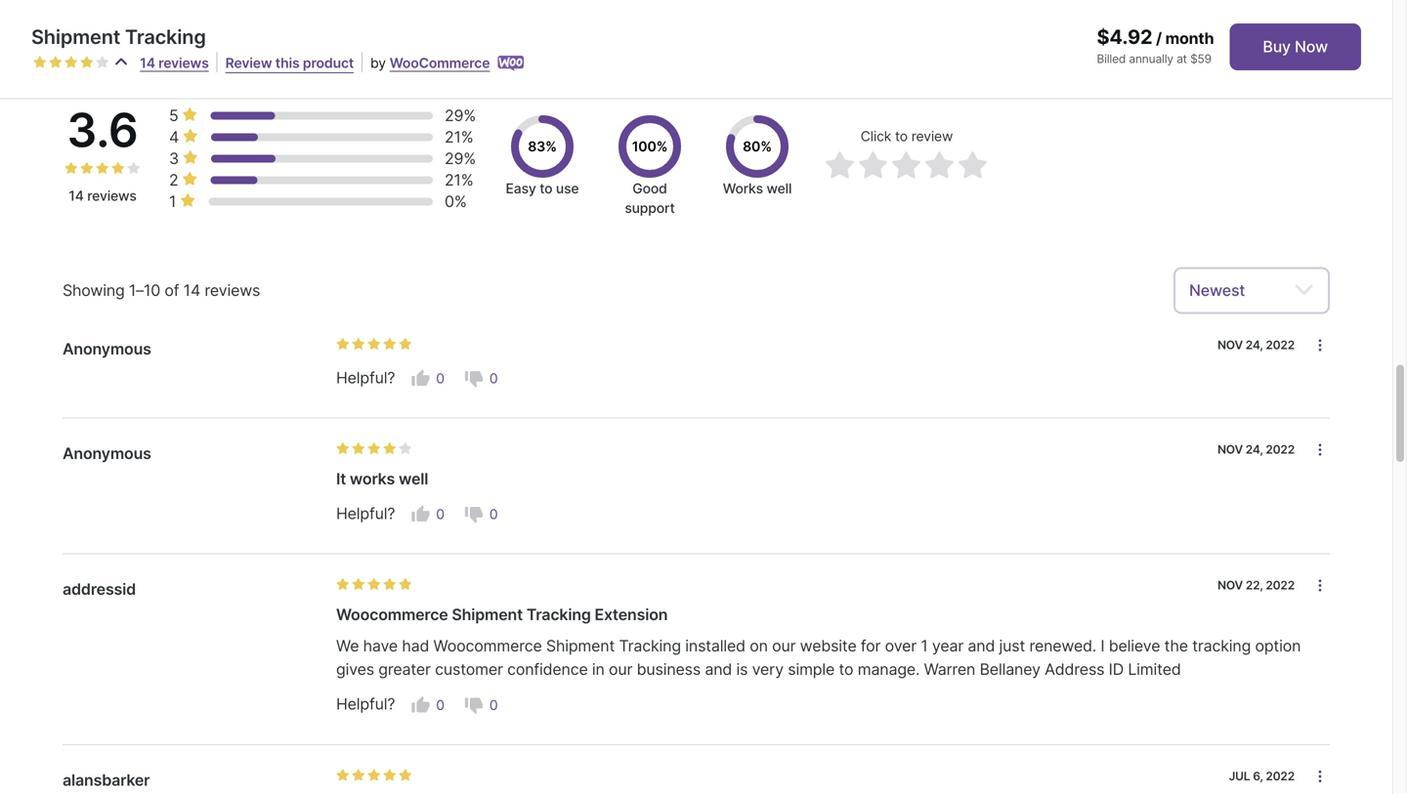 Task type: describe. For each thing, give the bounding box(es) containing it.
$59
[[1191, 52, 1212, 66]]

1 vote up image from the top
[[411, 369, 430, 389]]

easy
[[506, 180, 536, 197]]

3 stars, 29% of reviews element
[[169, 148, 202, 169]]

had
[[402, 637, 429, 656]]

rate product 1 star image for woocommerce shipment tracking extension
[[336, 579, 350, 592]]

of
[[165, 281, 179, 300]]

review this product
[[225, 55, 354, 71]]

rate product 3 stars image for click to review
[[892, 151, 923, 182]]

5
[[169, 106, 178, 125]]

5 stars, 29% of reviews element
[[169, 105, 202, 126]]

rate product 1 star image for showing 1–10 of 14 reviews
[[65, 162, 78, 175]]

address
[[1045, 661, 1105, 680]]

gives
[[336, 661, 374, 680]]

rate product 3 stars image for addressid
[[368, 579, 381, 592]]

review this product button
[[225, 53, 354, 73]]

open options menu image for addressid
[[1313, 579, 1329, 594]]

vote down image for addressid
[[464, 696, 484, 716]]

buy
[[1264, 37, 1291, 56]]

1 vertical spatial our
[[609, 661, 633, 680]]

good support
[[625, 180, 675, 216]]

showing 1–10 of 14 reviews
[[63, 281, 260, 300]]

2 vote up image from the top
[[411, 696, 430, 716]]

4 stars, 21% of reviews element
[[169, 126, 202, 148]]

website
[[800, 637, 857, 656]]

customer
[[63, 12, 191, 49]]

easy to use
[[506, 180, 579, 197]]

it works well
[[336, 470, 428, 489]]

rate product 3 stars image for anonymous
[[368, 442, 381, 456]]

just
[[1000, 637, 1026, 656]]

rate product 3 stars image for anonymous
[[368, 338, 381, 351]]

$4.92 / month billed annually at $59
[[1097, 25, 1215, 66]]

by woocommerce
[[371, 55, 490, 71]]

warren
[[925, 661, 976, 680]]

3
[[169, 149, 179, 168]]

customer
[[435, 661, 503, 680]]

vote down image for anonymous
[[464, 505, 484, 525]]

rate product 4 stars image for rate product 1 star image for woocommerce shipment tracking extension
[[383, 579, 397, 592]]

6,
[[1254, 770, 1264, 784]]

rate product 2 stars image for rate product 1 star icon for click to review
[[858, 151, 890, 182]]

0 horizontal spatial rate product 3 stars image
[[65, 56, 78, 69]]

1 24, from the top
[[1246, 338, 1264, 352]]

rate product 3 stars image for alansbarker
[[368, 769, 381, 783]]

woocommerce inside we have had woocommerce shipment tracking installed on our website for over 1 year and just renewed. i believe the tracking option gives greater customer confidence in our business and is very simple to manage.  warren bellaney address id limited
[[434, 637, 542, 656]]

customer reviews
[[63, 12, 299, 49]]

very
[[752, 661, 784, 680]]

open options menu image for anonymous
[[1313, 338, 1329, 353]]

rate product 2 stars image for addressid
[[352, 579, 366, 592]]

confidence
[[508, 661, 588, 680]]

rate product 2 stars image for the top rate product 1 star icon
[[49, 56, 63, 69]]

1 vertical spatial 14 reviews
[[69, 188, 137, 204]]

2 24, from the top
[[1246, 443, 1264, 457]]

2 stars, 21% of reviews element
[[169, 169, 202, 191]]

works well
[[723, 180, 792, 197]]

month
[[1166, 29, 1215, 48]]

over
[[885, 637, 917, 656]]

0 vertical spatial shipment
[[31, 25, 120, 49]]

nov 22, 2022
[[1218, 579, 1295, 593]]

tracking inside we have had woocommerce shipment tracking installed on our website for over 1 year and just renewed. i believe the tracking option gives greater customer confidence in our business and is very simple to manage.  warren bellaney address id limited
[[619, 637, 681, 656]]

1 horizontal spatial 14
[[140, 55, 155, 71]]

click to review
[[861, 128, 953, 145]]

reviews right of
[[205, 281, 260, 300]]

29% for 3
[[445, 149, 476, 168]]

rate product 4 stars image for the top rate product 1 star icon
[[80, 56, 94, 69]]

2
[[169, 170, 178, 189]]

2022 for alansbarker's open options menu image
[[1266, 770, 1295, 784]]

showing
[[63, 281, 125, 300]]

1 horizontal spatial and
[[968, 637, 996, 656]]

0 vertical spatial woocommerce
[[336, 606, 448, 625]]

rate product 5 stars image for rate product 1 star image corresponding to helpful?
[[399, 338, 413, 351]]

manage.
[[858, 661, 920, 680]]

angle down image
[[1295, 279, 1315, 302]]

2 nov from the top
[[1218, 443, 1244, 457]]

billed
[[1097, 52, 1126, 66]]

jul 6, 2022
[[1230, 770, 1295, 784]]

review
[[225, 55, 272, 71]]

1 helpful? from the top
[[336, 369, 395, 388]]

2022 for open options menu icon related to anonymous
[[1266, 443, 1295, 457]]

by
[[371, 55, 386, 71]]

2022 for open options menu image related to anonymous
[[1266, 338, 1295, 352]]

reviews up review
[[198, 12, 299, 49]]

22,
[[1246, 579, 1264, 593]]

2 horizontal spatial 14
[[183, 281, 200, 300]]

works
[[350, 470, 395, 489]]

1 horizontal spatial tracking
[[527, 606, 591, 625]]

works
[[723, 180, 764, 197]]

0 vertical spatial rate product 1 star image
[[33, 56, 47, 69]]

29% for 5
[[445, 106, 476, 125]]

buy now
[[1264, 37, 1329, 56]]

rate product 5 stars image for 3.6
[[127, 162, 141, 175]]

0 vertical spatial well
[[767, 180, 792, 197]]

review
[[912, 128, 953, 145]]

it
[[336, 470, 346, 489]]

to for review
[[896, 128, 908, 145]]

21% for 4
[[445, 127, 474, 146]]

1 vote down image from the top
[[464, 369, 484, 389]]

woocommerce shipment tracking extension
[[336, 606, 668, 625]]

now
[[1295, 37, 1329, 56]]

2022 for addressid open options menu icon
[[1266, 579, 1295, 593]]

/
[[1157, 29, 1163, 48]]

rate product 1 star image for helpful?
[[336, 338, 350, 351]]

1 horizontal spatial our
[[772, 637, 796, 656]]

nov 24, 2022 for open options menu icon related to anonymous
[[1218, 443, 1295, 457]]



Task type: vqa. For each thing, say whether or not it's contained in the screenshot.
by
yes



Task type: locate. For each thing, give the bounding box(es) containing it.
1 vertical spatial nov
[[1218, 443, 1244, 457]]

installed
[[686, 637, 746, 656]]

14
[[140, 55, 155, 71], [69, 188, 84, 204], [183, 281, 200, 300]]

rate product 2 stars image for rate product 1 star image corresponding to helpful?
[[352, 338, 366, 351]]

2 vote down image from the top
[[464, 505, 484, 525]]

rate product 3 stars image down the shipment tracking
[[65, 56, 78, 69]]

24,
[[1246, 338, 1264, 352], [1246, 443, 1264, 457]]

1 horizontal spatial to
[[839, 661, 854, 680]]

1 horizontal spatial rate product 5 stars image
[[399, 579, 413, 592]]

2 vertical spatial tracking
[[619, 637, 681, 656]]

vote up image
[[411, 505, 430, 525]]

2 vertical spatial to
[[839, 661, 854, 680]]

0 vertical spatial rate product 5 stars image
[[127, 162, 141, 175]]

and left is
[[705, 661, 732, 680]]

limited
[[1129, 661, 1182, 680]]

addressid
[[63, 580, 136, 600]]

click
[[861, 128, 892, 145]]

1 vertical spatial woocommerce
[[434, 637, 542, 656]]

1 open options menu image from the top
[[1313, 338, 1329, 353]]

open options menu image for alansbarker
[[1313, 769, 1329, 785]]

rate product 5 stars image for rate product 1 star icon for click to review
[[958, 151, 989, 182]]

1 vertical spatial to
[[540, 180, 553, 197]]

2 horizontal spatial rate product 3 stars image
[[368, 442, 381, 456]]

tracking up confidence
[[527, 606, 591, 625]]

2 vertical spatial helpful?
[[336, 696, 395, 715]]

0 vertical spatial 29%
[[445, 106, 476, 125]]

to down website
[[839, 661, 854, 680]]

rate product 2 stars image for showing 1–10 of 14 reviews's rate product 1 star image
[[80, 162, 94, 175]]

0 horizontal spatial shipment
[[31, 25, 120, 49]]

4
[[169, 127, 179, 146]]

1 vertical spatial open options menu image
[[1313, 769, 1329, 785]]

0 vertical spatial open options menu image
[[1313, 338, 1329, 353]]

nov
[[1218, 338, 1244, 352], [1218, 443, 1244, 457], [1218, 579, 1244, 593]]

0 vertical spatial 21%
[[445, 127, 474, 146]]

1 open options menu image from the top
[[1313, 442, 1329, 458]]

2 vertical spatial shipment
[[546, 637, 615, 656]]

1 vertical spatial vote up image
[[411, 696, 430, 716]]

rate product 2 stars image
[[49, 56, 63, 69], [858, 151, 890, 182], [80, 162, 94, 175], [352, 338, 366, 351], [352, 442, 366, 456]]

at
[[1177, 52, 1188, 66]]

rate product 4 stars image for rate product 1 star icon related to alansbarker
[[383, 769, 397, 783]]

0 vertical spatial anonymous
[[63, 340, 151, 359]]

option
[[1256, 637, 1302, 656]]

0 vertical spatial 24,
[[1246, 338, 1264, 352]]

0 vertical spatial nov
[[1218, 338, 1244, 352]]

2 nov 24, 2022 from the top
[[1218, 443, 1295, 457]]

rate product 1 star image
[[65, 162, 78, 175], [336, 338, 350, 351], [336, 442, 350, 456], [336, 579, 350, 592]]

2 2022 from the top
[[1266, 443, 1295, 457]]

open options menu image right the jul 6, 2022
[[1313, 769, 1329, 785]]

1 vertical spatial rate product 1 star image
[[825, 151, 856, 182]]

1 vertical spatial shipment
[[452, 606, 523, 625]]

vote up image
[[411, 369, 430, 389], [411, 696, 430, 716]]

rate product 3 stars image
[[892, 151, 923, 182], [368, 338, 381, 351], [368, 579, 381, 592], [368, 769, 381, 783]]

2 21% from the top
[[445, 170, 474, 189]]

29%
[[445, 106, 476, 125], [445, 149, 476, 168]]

1 vertical spatial rate product 3 stars image
[[96, 162, 110, 175]]

rate product 4 stars image
[[80, 56, 94, 69], [111, 162, 125, 175], [383, 338, 397, 351], [383, 442, 397, 456], [383, 579, 397, 592], [383, 769, 397, 783]]

1 horizontal spatial 14 reviews
[[140, 55, 209, 71]]

anonymous for open options menu icon related to anonymous
[[63, 444, 151, 463]]

bellaney
[[980, 661, 1041, 680]]

rate product 5 stars image up "had"
[[399, 579, 413, 592]]

1 horizontal spatial 1
[[921, 637, 928, 656]]

4 2022 from the top
[[1266, 770, 1295, 784]]

21%
[[445, 127, 474, 146], [445, 170, 474, 189]]

1 29% from the top
[[445, 106, 476, 125]]

the
[[1165, 637, 1189, 656]]

to left use
[[540, 180, 553, 197]]

0 vertical spatial our
[[772, 637, 796, 656]]

1 vertical spatial rate product 5 stars image
[[399, 579, 413, 592]]

21% for 2
[[445, 170, 474, 189]]

1 vertical spatial 29%
[[445, 149, 476, 168]]

nov 24, 2022
[[1218, 338, 1295, 352], [1218, 443, 1295, 457]]

1 horizontal spatial well
[[767, 180, 792, 197]]

for
[[861, 637, 881, 656]]

is
[[737, 661, 748, 680]]

alansbarker
[[63, 771, 150, 790]]

use
[[556, 180, 579, 197]]

tracking
[[125, 25, 206, 49], [527, 606, 591, 625], [619, 637, 681, 656]]

0 horizontal spatial rate product 1 star image
[[33, 56, 47, 69]]

2 horizontal spatial to
[[896, 128, 908, 145]]

shipment
[[31, 25, 120, 49], [452, 606, 523, 625], [546, 637, 615, 656]]

rate product 1 star image
[[33, 56, 47, 69], [825, 151, 856, 182], [336, 769, 350, 783]]

rate product 3 stars image down 3.6
[[96, 162, 110, 175]]

rate product 2 stars image for alansbarker
[[352, 769, 366, 783]]

1 anonymous from the top
[[63, 340, 151, 359]]

support
[[625, 200, 675, 216]]

1 vertical spatial open options menu image
[[1313, 579, 1329, 594]]

1 21% from the top
[[445, 127, 474, 146]]

1 vertical spatial well
[[399, 470, 428, 489]]

rate product 4 stars image for rate product 1 star image corresponding to helpful?
[[383, 338, 397, 351]]

1 nov 24, 2022 from the top
[[1218, 338, 1295, 352]]

believe
[[1109, 637, 1161, 656]]

have
[[363, 637, 398, 656]]

0%
[[445, 192, 467, 211]]

developed by woocommerce image
[[498, 56, 525, 71]]

2 helpful? from the top
[[336, 505, 395, 524]]

0 vertical spatial helpful?
[[336, 369, 395, 388]]

0 vertical spatial open options menu image
[[1313, 442, 1329, 458]]

0 horizontal spatial tracking
[[125, 25, 206, 49]]

14 down 3.6
[[69, 188, 84, 204]]

tracking up business
[[619, 637, 681, 656]]

1 left year
[[921, 637, 928, 656]]

2 open options menu image from the top
[[1313, 769, 1329, 785]]

open options menu image
[[1313, 442, 1329, 458], [1313, 579, 1329, 594]]

open options menu image
[[1313, 338, 1329, 353], [1313, 769, 1329, 785]]

2022
[[1266, 338, 1295, 352], [1266, 443, 1295, 457], [1266, 579, 1295, 593], [1266, 770, 1295, 784]]

3 nov from the top
[[1218, 579, 1244, 593]]

1 vertical spatial tracking
[[527, 606, 591, 625]]

0 vertical spatial vote up image
[[411, 369, 430, 389]]

2 rate product 2 stars image from the top
[[352, 769, 366, 783]]

shipment up 'customer'
[[452, 606, 523, 625]]

this
[[275, 55, 300, 71]]

2 vertical spatial rate product 1 star image
[[336, 769, 350, 783]]

0 horizontal spatial our
[[609, 661, 633, 680]]

shipment inside we have had woocommerce shipment tracking installed on our website for over 1 year and just renewed. i believe the tracking option gives greater customer confidence in our business and is very simple to manage.  warren bellaney address id limited
[[546, 637, 615, 656]]

shipment up in
[[546, 637, 615, 656]]

to inside we have had woocommerce shipment tracking installed on our website for over 1 year and just renewed. i believe the tracking option gives greater customer confidence in our business and is very simple to manage.  warren bellaney address id limited
[[839, 661, 854, 680]]

2 vertical spatial 14
[[183, 281, 200, 300]]

rate product 5 stars image left 3
[[127, 162, 141, 175]]

1 vertical spatial helpful?
[[336, 505, 395, 524]]

to right click
[[896, 128, 908, 145]]

14 reviews
[[140, 55, 209, 71], [69, 188, 137, 204]]

well
[[767, 180, 792, 197], [399, 470, 428, 489]]

our right in
[[609, 661, 633, 680]]

1 horizontal spatial rate product 3 stars image
[[96, 162, 110, 175]]

1 vertical spatial anonymous
[[63, 444, 151, 463]]

and
[[968, 637, 996, 656], [705, 661, 732, 680]]

rate product 1 star image for alansbarker
[[336, 769, 350, 783]]

shipment up 3.6
[[31, 25, 120, 49]]

open options menu image for anonymous
[[1313, 442, 1329, 458]]

29% up 0%
[[445, 149, 476, 168]]

our
[[772, 637, 796, 656], [609, 661, 633, 680]]

1 2022 from the top
[[1266, 338, 1295, 352]]

greater
[[379, 661, 431, 680]]

2 open options menu image from the top
[[1313, 579, 1329, 594]]

1 vertical spatial 1
[[921, 637, 928, 656]]

rate product 5 stars image for addressid
[[399, 579, 413, 592]]

rate product 5 stars image
[[127, 162, 141, 175], [399, 579, 413, 592]]

0 vertical spatial nov 24, 2022
[[1218, 338, 1295, 352]]

1 down 2
[[169, 192, 176, 211]]

helpful? for anonymous
[[336, 505, 395, 524]]

1 horizontal spatial shipment
[[452, 606, 523, 625]]

rate product 4 stars image for showing 1–10 of 14 reviews's rate product 1 star image
[[111, 162, 125, 175]]

we
[[336, 637, 359, 656]]

nov 24, 2022 for open options menu image related to anonymous
[[1218, 338, 1295, 352]]

shipment tracking
[[31, 25, 206, 49]]

we have had woocommerce shipment tracking installed on our website for over 1 year and just renewed. i believe the tracking option gives greater customer confidence in our business and is very simple to manage.  warren bellaney address id limited
[[336, 637, 1302, 680]]

to
[[896, 128, 908, 145], [540, 180, 553, 197], [839, 661, 854, 680]]

woocommerce
[[390, 55, 490, 71]]

0 vertical spatial rate product 2 stars image
[[352, 579, 366, 592]]

Newest field
[[1174, 267, 1331, 314]]

i
[[1101, 637, 1105, 656]]

jul
[[1230, 770, 1251, 784]]

well up vote up image at the bottom left of the page
[[399, 470, 428, 489]]

product
[[303, 55, 354, 71]]

simple
[[788, 661, 835, 680]]

1
[[169, 192, 176, 211], [921, 637, 928, 656]]

0 horizontal spatial and
[[705, 661, 732, 680]]

0 vertical spatial vote down image
[[464, 369, 484, 389]]

rate product 4 stars image
[[925, 151, 956, 182]]

0 vertical spatial 14
[[140, 55, 155, 71]]

rate product 2 stars image
[[352, 579, 366, 592], [352, 769, 366, 783]]

1 vertical spatial 14
[[69, 188, 84, 204]]

rate product 5 stars image
[[96, 56, 110, 69], [958, 151, 989, 182], [399, 338, 413, 351], [399, 442, 413, 456], [399, 769, 413, 783]]

2 horizontal spatial shipment
[[546, 637, 615, 656]]

anonymous for open options menu image related to anonymous
[[63, 340, 151, 359]]

open options menu image down angle down image
[[1313, 338, 1329, 353]]

2 horizontal spatial rate product 1 star image
[[825, 151, 856, 182]]

1–10
[[129, 281, 160, 300]]

on
[[750, 637, 768, 656]]

2 anonymous from the top
[[63, 444, 151, 463]]

helpful?
[[336, 369, 395, 388], [336, 505, 395, 524], [336, 696, 395, 715]]

our right on
[[772, 637, 796, 656]]

nov for helpful?
[[1218, 338, 1244, 352]]

vote down image
[[464, 369, 484, 389], [464, 505, 484, 525], [464, 696, 484, 716]]

0 vertical spatial to
[[896, 128, 908, 145]]

rate product 5 stars image for rate product 1 star icon related to alansbarker
[[399, 769, 413, 783]]

2 vertical spatial rate product 3 stars image
[[368, 442, 381, 456]]

0 vertical spatial 14 reviews
[[140, 55, 209, 71]]

2 horizontal spatial tracking
[[619, 637, 681, 656]]

1 vertical spatial and
[[705, 661, 732, 680]]

1 vertical spatial nov 24, 2022
[[1218, 443, 1295, 457]]

0 horizontal spatial to
[[540, 180, 553, 197]]

0 horizontal spatial 1
[[169, 192, 176, 211]]

29% down woocommerce at the left of the page
[[445, 106, 476, 125]]

0 vertical spatial tracking
[[125, 25, 206, 49]]

reviews left 2
[[87, 188, 137, 204]]

1 star, 0% of reviews element
[[169, 191, 200, 212]]

woocommerce
[[336, 606, 448, 625], [434, 637, 542, 656]]

business
[[637, 661, 701, 680]]

tracking
[[1193, 637, 1252, 656]]

nov for woocommerce shipment tracking extension
[[1218, 579, 1244, 593]]

0 horizontal spatial 14
[[69, 188, 84, 204]]

3.6
[[67, 102, 139, 158]]

2 vertical spatial vote down image
[[464, 696, 484, 716]]

1 vertical spatial 21%
[[445, 170, 474, 189]]

rate product 3 stars image for 3.6
[[96, 162, 110, 175]]

rate product 3 stars image
[[65, 56, 78, 69], [96, 162, 110, 175], [368, 442, 381, 456]]

woocommerce up 'customer'
[[434, 637, 542, 656]]

woocommerce up have
[[336, 606, 448, 625]]

2 29% from the top
[[445, 149, 476, 168]]

well right works
[[767, 180, 792, 197]]

buy now link
[[1230, 23, 1362, 70]]

1 rate product 2 stars image from the top
[[352, 579, 366, 592]]

and left just
[[968, 637, 996, 656]]

helpful? for addressid
[[336, 696, 395, 715]]

1 vertical spatial vote down image
[[464, 505, 484, 525]]

3 vote down image from the top
[[464, 696, 484, 716]]

extension
[[595, 606, 668, 625]]

0 horizontal spatial well
[[399, 470, 428, 489]]

1 vertical spatial 24,
[[1246, 443, 1264, 457]]

0 vertical spatial and
[[968, 637, 996, 656]]

0 vertical spatial rate product 3 stars image
[[65, 56, 78, 69]]

to for use
[[540, 180, 553, 197]]

$4.92
[[1097, 25, 1153, 49]]

renewed.
[[1030, 637, 1097, 656]]

14 reviews down 3.6
[[69, 188, 137, 204]]

id
[[1109, 661, 1124, 680]]

14 right of
[[183, 281, 200, 300]]

3 helpful? from the top
[[336, 696, 395, 715]]

rate product 3 stars image up works
[[368, 442, 381, 456]]

0
[[436, 371, 445, 387], [490, 371, 498, 387], [436, 507, 445, 523], [490, 507, 498, 523], [436, 698, 445, 714], [490, 698, 498, 714]]

2 vertical spatial nov
[[1218, 579, 1244, 593]]

anonymous
[[63, 340, 151, 359], [63, 444, 151, 463]]

rate product 1 star image for click to review
[[825, 151, 856, 182]]

1 vertical spatial rate product 2 stars image
[[352, 769, 366, 783]]

woocommerce link
[[390, 55, 490, 71]]

0 horizontal spatial 14 reviews
[[69, 188, 137, 204]]

14 down customer
[[140, 55, 155, 71]]

in
[[592, 661, 605, 680]]

1 nov from the top
[[1218, 338, 1244, 352]]

newest
[[1190, 281, 1246, 300]]

0 vertical spatial 1
[[169, 192, 176, 211]]

1 inside we have had woocommerce shipment tracking installed on our website for over 1 year and just renewed. i believe the tracking option gives greater customer confidence in our business and is very simple to manage.  warren bellaney address id limited
[[921, 637, 928, 656]]

0 horizontal spatial rate product 5 stars image
[[127, 162, 141, 175]]

tracking up 14 reviews link
[[125, 25, 206, 49]]

1 horizontal spatial rate product 1 star image
[[336, 769, 350, 783]]

reviews
[[198, 12, 299, 49], [159, 55, 209, 71], [87, 188, 137, 204], [205, 281, 260, 300]]

3 2022 from the top
[[1266, 579, 1295, 593]]

14 reviews link
[[140, 55, 209, 71]]

year
[[933, 637, 964, 656]]

14 reviews down customer reviews
[[140, 55, 209, 71]]

good
[[633, 180, 667, 197]]

annually
[[1130, 52, 1174, 66]]

reviews down customer reviews
[[159, 55, 209, 71]]

rate product 5 stars image for the top rate product 1 star icon
[[96, 56, 110, 69]]



